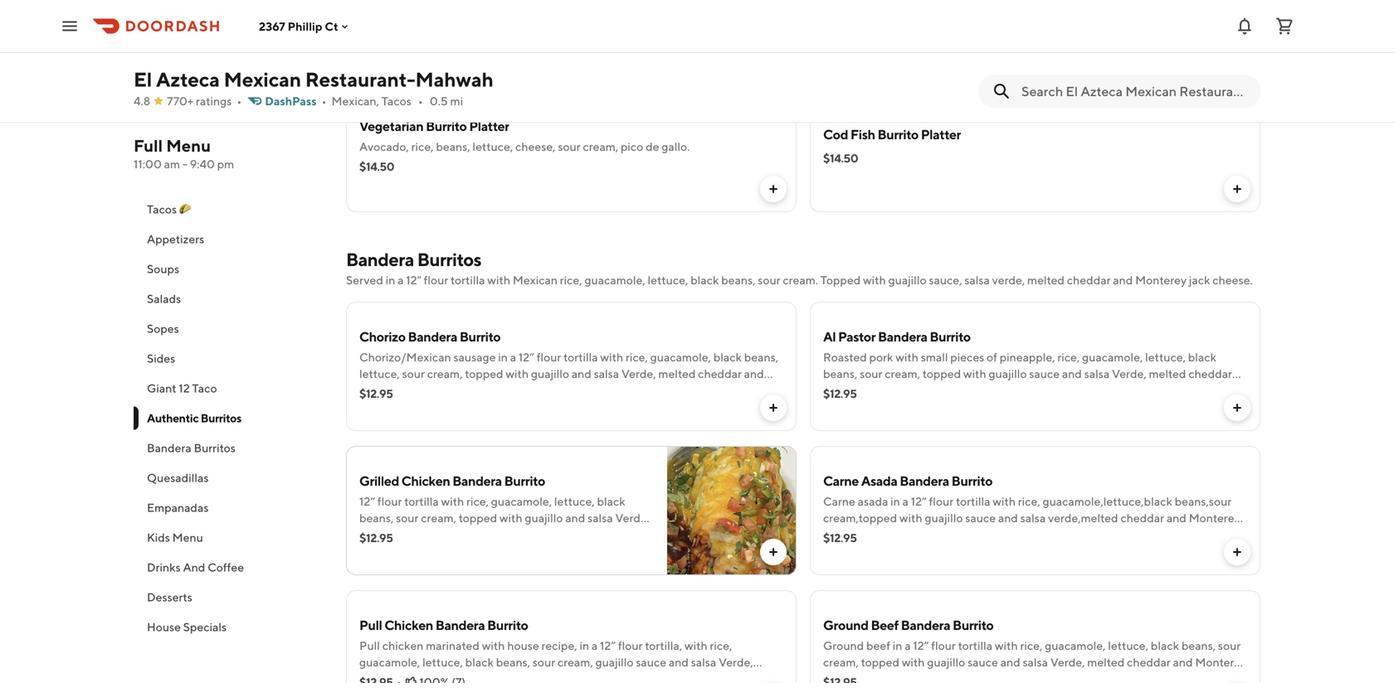 Task type: describe. For each thing, give the bounding box(es) containing it.
el azteca mexican restaurant-mahwah
[[134, 68, 494, 91]]

770+
[[167, 94, 194, 108]]

house specials button
[[134, 613, 326, 643]]

chorizo/mexican
[[359, 351, 451, 364]]

0 items, open order cart image
[[1275, 16, 1295, 36]]

of
[[987, 351, 998, 364]]

guacamole,lettuce,black
[[1043, 495, 1173, 509]]

a inside pull chicken bandera burrito pull chicken marinated with house recipe, in a 12" flour tortilla, with rice, guacamole, lettuce, black beans, sour cream, guajillo sauce and salsa verde, melted cheddar and monterey jack cheese.
[[592, 640, 598, 653]]

salads button
[[134, 284, 326, 314]]

rice, inside bandera burritos served in a 12" flour tortilla with mexican rice, guacamole, lettuce, black beans, sour cream. topped with guajillo sauce, salsa verde, melted cheddar and monterey jack cheese.
[[560, 274, 582, 287]]

tortilla inside bandera burritos served in a 12" flour tortilla with mexican rice, guacamole, lettuce, black beans, sour cream. topped with guajillo sauce, salsa verde, melted cheddar and monterey jack cheese.
[[451, 274, 485, 287]]

cream,topped
[[823, 512, 897, 525]]

tacos 🌮
[[147, 203, 191, 216]]

monterey inside carne asada bandera burrito carne asada in a 12" flour tortilla with rice, guacamole,lettuce,black beans,sour cream,topped with guajillo sauce and salsa verde,melted cheddar and monterey jack cheese.
[[1189, 512, 1241, 525]]

verde, inside pull chicken bandera burrito pull chicken marinated with house recipe, in a 12" flour tortilla, with rice, guacamole, lettuce, black beans, sour cream, guajillo sauce and salsa verde, melted cheddar and monterey jack cheese.
[[719, 656, 753, 670]]

mi
[[450, 94, 463, 108]]

burrito inside carne asada bandera burrito carne asada in a 12" flour tortilla with rice, guacamole,lettuce,black beans,sour cream,topped with guajillo sauce and salsa verde,melted cheddar and monterey jack cheese.
[[952, 474, 993, 489]]

topped
[[821, 274, 861, 287]]

quesadillas
[[147, 471, 209, 485]]

$14.50 inside the vegetarian burrito platter avocado, rice, beans, lettuce, cheese, sour cream, pico de gallo. $14.50
[[359, 160, 395, 173]]

cheddar inside grilled chicken bandera burrito 12" flour tortilla with rice, guacamole, lettuce, black beans, sour cream, topped with guajillo and salsa verde, melted cheddar and monterey jack cheese.
[[399, 528, 443, 542]]

pieces
[[951, 351, 985, 364]]

burrito inside grilled chicken bandera burrito 12" flour tortilla with rice, guacamole, lettuce, black beans, sour cream, topped with guajillo and salsa verde, melted cheddar and monterey jack cheese.
[[504, 474, 545, 489]]

al
[[823, 329, 836, 345]]

cod fish burrito platter
[[823, 127, 961, 142]]

platter inside the vegetarian burrito platter avocado, rice, beans, lettuce, cheese, sour cream, pico de gallo. $14.50
[[469, 118, 509, 134]]

sour inside al pastor bandera burrito roasted pork with small pieces of pineapple, rice, guacamole, lettuce, black beans, sour cream, topped with guajillo sauce and salsa verde, melted cheddar and monterey jack cheese.
[[860, 367, 883, 381]]

sauce inside ground beef bandera burrito ground beef in a 12" flour tortilla with rice, guacamole, lettuce, black beans, sour cream, topped with guajillo sauce and salsa verde, melted cheddar and monterey jack cheese.
[[968, 656, 998, 670]]

cheddar inside pull chicken bandera burrito pull chicken marinated with house recipe, in a 12" flour tortilla, with rice, guacamole, lettuce, black beans, sour cream, guajillo sauce and salsa verde, melted cheddar and monterey jack cheese.
[[399, 673, 443, 684]]

cod
[[823, 127, 848, 142]]

avocado,
[[359, 140, 409, 154]]

melted inside ground beef bandera burrito ground beef in a 12" flour tortilla with rice, guacamole, lettuce, black beans, sour cream, topped with guajillo sauce and salsa verde, melted cheddar and monterey jack cheese.
[[1088, 656, 1125, 670]]

2 • from the left
[[322, 94, 327, 108]]

melted inside grilled chicken bandera burrito 12" flour tortilla with rice, guacamole, lettuce, black beans, sour cream, topped with guajillo and salsa verde, melted cheddar and monterey jack cheese.
[[359, 528, 397, 542]]

lettuce, inside bandera burritos served in a 12" flour tortilla with mexican rice, guacamole, lettuce, black beans, sour cream. topped with guajillo sauce, salsa verde, melted cheddar and monterey jack cheese.
[[648, 274, 688, 287]]

cheddar inside chorizo bandera burrito chorizo/mexican sausage in a 12" flour tortilla with rice, guacamole, black beans, lettuce, sour cream, topped with guajillo and salsa verde, melted cheddar and monterey jack cheese.
[[698, 367, 742, 381]]

empanadas button
[[134, 493, 326, 523]]

12
[[179, 382, 190, 396]]

burritos for bandera burritos served in a 12" flour tortilla with mexican rice, guacamole, lettuce, black beans, sour cream. topped with guajillo sauce, salsa verde, melted cheddar and monterey jack cheese.
[[417, 249, 481, 271]]

small
[[921, 351, 948, 364]]

flour inside carne asada bandera burrito carne asada in a 12" flour tortilla with rice, guacamole,lettuce,black beans,sour cream,topped with guajillo sauce and salsa verde,melted cheddar and monterey jack cheese.
[[929, 495, 954, 509]]

pork
[[870, 351, 893, 364]]

topped inside ground beef bandera burrito ground beef in a 12" flour tortilla with rice, guacamole, lettuce, black beans, sour cream, topped with guajillo sauce and salsa verde, melted cheddar and monterey jack cheese.
[[861, 656, 900, 670]]

cheese. inside al pastor bandera burrito roasted pork with small pieces of pineapple, rice, guacamole, lettuce, black beans, sour cream, topped with guajillo sauce and salsa verde, melted cheddar and monterey jack cheese.
[[923, 384, 963, 398]]

quesadillas button
[[134, 464, 326, 493]]

cheddar inside carne asada bandera burrito carne asada in a 12" flour tortilla with rice, guacamole,lettuce,black beans,sour cream,topped with guajillo sauce and salsa verde,melted cheddar and monterey jack cheese.
[[1121, 512, 1165, 525]]

salads
[[147, 292, 181, 306]]

monterey inside pull chicken bandera burrito pull chicken marinated with house recipe, in a 12" flour tortilla, with rice, guacamole, lettuce, black beans, sour cream, guajillo sauce and salsa verde, melted cheddar and monterey jack cheese.
[[467, 673, 519, 684]]

flour inside bandera burritos served in a 12" flour tortilla with mexican rice, guacamole, lettuce, black beans, sour cream. topped with guajillo sauce, salsa verde, melted cheddar and monterey jack cheese.
[[424, 274, 448, 287]]

guacamole, inside bandera burritos served in a 12" flour tortilla with mexican rice, guacamole, lettuce, black beans, sour cream. topped with guajillo sauce, salsa verde, melted cheddar and monterey jack cheese.
[[585, 274, 646, 287]]

chicken for pull
[[385, 618, 433, 634]]

tortilla,
[[645, 640, 682, 653]]

pineapple,
[[1000, 351, 1055, 364]]

chorizo bandera burrito chorizo/mexican sausage in a 12" flour tortilla with rice, guacamole, black beans, lettuce, sour cream, topped with guajillo and salsa verde, melted cheddar and monterey jack cheese.
[[359, 329, 779, 398]]

sour inside grilled chicken bandera burrito 12" flour tortilla with rice, guacamole, lettuce, black beans, sour cream, topped with guajillo and salsa verde, melted cheddar and monterey jack cheese.
[[396, 512, 419, 525]]

phillip
[[288, 19, 322, 33]]

ct
[[325, 19, 338, 33]]

melted inside pull chicken bandera burrito pull chicken marinated with house recipe, in a 12" flour tortilla, with rice, guacamole, lettuce, black beans, sour cream, guajillo sauce and salsa verde, melted cheddar and monterey jack cheese.
[[359, 673, 397, 684]]

rice, inside pull chicken bandera burrito pull chicken marinated with house recipe, in a 12" flour tortilla, with rice, guacamole, lettuce, black beans, sour cream, guajillo sauce and salsa verde, melted cheddar and monterey jack cheese.
[[710, 640, 732, 653]]

bandera inside ground beef bandera burrito ground beef in a 12" flour tortilla with rice, guacamole, lettuce, black beans, sour cream, topped with guajillo sauce and salsa verde, melted cheddar and monterey jack cheese.
[[901, 618, 951, 634]]

lettuce, inside al pastor bandera burrito roasted pork with small pieces of pineapple, rice, guacamole, lettuce, black beans, sour cream, topped with guajillo sauce and salsa verde, melted cheddar and monterey jack cheese.
[[1146, 351, 1186, 364]]

salsa inside al pastor bandera burrito roasted pork with small pieces of pineapple, rice, guacamole, lettuce, black beans, sour cream, topped with guajillo sauce and salsa verde, melted cheddar and monterey jack cheese.
[[1085, 367, 1110, 381]]

specials
[[183, 621, 227, 635]]

-
[[183, 157, 188, 171]]

2 ground from the top
[[823, 640, 864, 653]]

azteca
[[156, 68, 220, 91]]

grilled chicken bandera burrito image
[[667, 447, 797, 576]]

beans, inside bandera burritos served in a 12" flour tortilla with mexican rice, guacamole, lettuce, black beans, sour cream. topped with guajillo sauce, salsa verde, melted cheddar and monterey jack cheese.
[[721, 274, 756, 287]]

guacamole, inside chorizo bandera burrito chorizo/mexican sausage in a 12" flour tortilla with rice, guacamole, black beans, lettuce, sour cream, topped with guajillo and salsa verde, melted cheddar and monterey jack cheese.
[[650, 351, 711, 364]]

sauce,
[[929, 274, 962, 287]]

cheese. inside carne asada bandera burrito carne asada in a 12" flour tortilla with rice, guacamole,lettuce,black beans,sour cream,topped with guajillo sauce and salsa verde,melted cheddar and monterey jack cheese.
[[847, 528, 887, 542]]

cream, inside the vegetarian burrito platter avocado, rice, beans, lettuce, cheese, sour cream, pico de gallo. $14.50
[[583, 140, 619, 154]]

4.8
[[134, 94, 150, 108]]

guajillo inside chorizo bandera burrito chorizo/mexican sausage in a 12" flour tortilla with rice, guacamole, black beans, lettuce, sour cream, topped with guajillo and salsa verde, melted cheddar and monterey jack cheese.
[[531, 367, 569, 381]]

in inside carne asada bandera burrito carne asada in a 12" flour tortilla with rice, guacamole,lettuce,black beans,sour cream,topped with guajillo sauce and salsa verde,melted cheddar and monterey jack cheese.
[[891, 495, 900, 509]]

rice, inside the vegetarian burrito platter avocado, rice, beans, lettuce, cheese, sour cream, pico de gallo. $14.50
[[411, 140, 434, 154]]

bandera inside pull chicken bandera burrito pull chicken marinated with house recipe, in a 12" flour tortilla, with rice, guacamole, lettuce, black beans, sour cream, guajillo sauce and salsa verde, melted cheddar and monterey jack cheese.
[[436, 618, 485, 634]]

a inside chorizo bandera burrito chorizo/mexican sausage in a 12" flour tortilla with rice, guacamole, black beans, lettuce, sour cream, topped with guajillo and salsa verde, melted cheddar and monterey jack cheese.
[[510, 351, 516, 364]]

$12.95 for al
[[823, 387, 857, 401]]

2367 phillip ct
[[259, 19, 338, 33]]

black inside bandera burritos served in a 12" flour tortilla with mexican rice, guacamole, lettuce, black beans, sour cream. topped with guajillo sauce, salsa verde, melted cheddar and monterey jack cheese.
[[691, 274, 719, 287]]

🌮
[[179, 203, 191, 216]]

pastor
[[838, 329, 876, 345]]

beans, inside chorizo bandera burrito chorizo/mexican sausage in a 12" flour tortilla with rice, guacamole, black beans, lettuce, sour cream, topped with guajillo and salsa verde, melted cheddar and monterey jack cheese.
[[744, 351, 779, 364]]

1 carne from the top
[[823, 474, 859, 489]]

sour inside pull chicken bandera burrito pull chicken marinated with house recipe, in a 12" flour tortilla, with rice, guacamole, lettuce, black beans, sour cream, guajillo sauce and salsa verde, melted cheddar and monterey jack cheese.
[[533, 656, 555, 670]]

tortilla inside grilled chicken bandera burrito 12" flour tortilla with rice, guacamole, lettuce, black beans, sour cream, topped with guajillo and salsa verde, melted cheddar and monterey jack cheese.
[[404, 495, 439, 509]]

verde, inside grilled chicken bandera burrito 12" flour tortilla with rice, guacamole, lettuce, black beans, sour cream, topped with guajillo and salsa verde, melted cheddar and monterey jack cheese.
[[615, 512, 650, 525]]

lettuce, inside the vegetarian burrito platter avocado, rice, beans, lettuce, cheese, sour cream, pico de gallo. $14.50
[[473, 140, 513, 154]]

dashpass
[[265, 94, 317, 108]]

verde,melted
[[1048, 512, 1119, 525]]

de
[[646, 140, 659, 154]]

1 pull from the top
[[359, 618, 382, 634]]

grilled chicken bandera burrito 12" flour tortilla with rice, guacamole, lettuce, black beans, sour cream, topped with guajillo and salsa verde, melted cheddar and monterey jack cheese.
[[359, 474, 650, 542]]

cheese. inside pull chicken bandera burrito pull chicken marinated with house recipe, in a 12" flour tortilla, with rice, guacamole, lettuce, black beans, sour cream, guajillo sauce and salsa verde, melted cheddar and monterey jack cheese.
[[545, 673, 585, 684]]

12"
[[406, 274, 422, 287]]

verde, inside al pastor bandera burrito roasted pork with small pieces of pineapple, rice, guacamole, lettuce, black beans, sour cream, topped with guajillo sauce and salsa verde, melted cheddar and monterey jack cheese.
[[1112, 367, 1147, 381]]

in inside ground beef bandera burrito ground beef in a 12" flour tortilla with rice, guacamole, lettuce, black beans, sour cream, topped with guajillo sauce and salsa verde, melted cheddar and monterey jack cheese.
[[893, 640, 903, 653]]

salsa inside bandera burritos served in a 12" flour tortilla with mexican rice, guacamole, lettuce, black beans, sour cream. topped with guajillo sauce, salsa verde, melted cheddar and monterey jack cheese.
[[965, 274, 990, 287]]

chorizo
[[359, 329, 406, 345]]

bandera inside bandera burritos served in a 12" flour tortilla with mexican rice, guacamole, lettuce, black beans, sour cream. topped with guajillo sauce, salsa verde, melted cheddar and monterey jack cheese.
[[346, 249, 414, 271]]

grilled
[[359, 474, 399, 489]]

cheddar inside bandera burritos served in a 12" flour tortilla with mexican rice, guacamole, lettuce, black beans, sour cream. topped with guajillo sauce, salsa verde, melted cheddar and monterey jack cheese.
[[1067, 274, 1111, 287]]

12" inside carne asada bandera burrito carne asada in a 12" flour tortilla with rice, guacamole,lettuce,black beans,sour cream,topped with guajillo sauce and salsa verde,melted cheddar and monterey jack cheese.
[[911, 495, 927, 509]]

sides
[[147, 352, 175, 366]]

sauce inside al pastor bandera burrito roasted pork with small pieces of pineapple, rice, guacamole, lettuce, black beans, sour cream, topped with guajillo sauce and salsa verde, melted cheddar and monterey jack cheese.
[[1030, 367, 1060, 381]]

carne asada bandera burrito carne asada in a 12" flour tortilla with rice, guacamole,lettuce,black beans,sour cream,topped with guajillo sauce and salsa verde,melted cheddar and monterey jack cheese.
[[823, 474, 1241, 542]]

sour inside ground beef bandera burrito ground beef in a 12" flour tortilla with rice, guacamole, lettuce, black beans, sour cream, topped with guajillo sauce and salsa verde, melted cheddar and monterey jack cheese.
[[1218, 640, 1241, 653]]

bandera burritos
[[147, 442, 236, 455]]

and inside bandera burritos served in a 12" flour tortilla with mexican rice, guacamole, lettuce, black beans, sour cream. topped with guajillo sauce, salsa verde, melted cheddar and monterey jack cheese.
[[1113, 274, 1133, 287]]

menu for full
[[166, 136, 211, 156]]

asada
[[861, 474, 898, 489]]

bandera burritos button
[[134, 434, 326, 464]]

guacamole, inside al pastor bandera burrito roasted pork with small pieces of pineapple, rice, guacamole, lettuce, black beans, sour cream, topped with guajillo sauce and salsa verde, melted cheddar and monterey jack cheese.
[[1082, 351, 1143, 364]]

add item to cart image for cod fish burrito platter
[[1231, 183, 1244, 196]]

lettuce, inside pull chicken bandera burrito pull chicken marinated with house recipe, in a 12" flour tortilla, with rice, guacamole, lettuce, black beans, sour cream, guajillo sauce and salsa verde, melted cheddar and monterey jack cheese.
[[423, 656, 463, 670]]

cream, inside ground beef bandera burrito ground beef in a 12" flour tortilla with rice, guacamole, lettuce, black beans, sour cream, topped with guajillo sauce and salsa verde, melted cheddar and monterey jack cheese.
[[823, 656, 859, 670]]

bandera inside grilled chicken bandera burrito 12" flour tortilla with rice, guacamole, lettuce, black beans, sour cream, topped with guajillo and salsa verde, melted cheddar and monterey jack cheese.
[[453, 474, 502, 489]]

beans, inside the vegetarian burrito platter avocado, rice, beans, lettuce, cheese, sour cream, pico de gallo. $14.50
[[436, 140, 470, 154]]

sausage
[[454, 351, 496, 364]]

cream, inside grilled chicken bandera burrito 12" flour tortilla with rice, guacamole, lettuce, black beans, sour cream, topped with guajillo and salsa verde, melted cheddar and monterey jack cheese.
[[421, 512, 457, 525]]

cream, inside al pastor bandera burrito roasted pork with small pieces of pineapple, rice, guacamole, lettuce, black beans, sour cream, topped with guajillo sauce and salsa verde, melted cheddar and monterey jack cheese.
[[885, 367, 921, 381]]

bandera inside al pastor bandera burrito roasted pork with small pieces of pineapple, rice, guacamole, lettuce, black beans, sour cream, topped with guajillo sauce and salsa verde, melted cheddar and monterey jack cheese.
[[878, 329, 928, 345]]

add item to cart image for carne asada bandera burrito
[[1231, 546, 1244, 559]]

and
[[183, 561, 205, 575]]

pull chicken bandera burrito pull chicken marinated with house recipe, in a 12" flour tortilla, with rice, guacamole, lettuce, black beans, sour cream, guajillo sauce and salsa verde, melted cheddar and monterey jack cheese.
[[359, 618, 753, 684]]

ground beef bandera burrito ground beef in a 12" flour tortilla with rice, guacamole, lettuce, black beans, sour cream, topped with guajillo sauce and salsa verde, melted cheddar and monterey jack cheese.
[[823, 618, 1247, 684]]

guajillo inside pull chicken bandera burrito pull chicken marinated with house recipe, in a 12" flour tortilla, with rice, guacamole, lettuce, black beans, sour cream, guajillo sauce and salsa verde, melted cheddar and monterey jack cheese.
[[596, 656, 634, 670]]

burrito inside the vegetarian burrito platter avocado, rice, beans, lettuce, cheese, sour cream, pico de gallo. $14.50
[[426, 118, 467, 134]]

bandera inside carne asada bandera burrito carne asada in a 12" flour tortilla with rice, guacamole,lettuce,black beans,sour cream,topped with guajillo sauce and salsa verde,melted cheddar and monterey jack cheese.
[[900, 474, 949, 489]]

guajillo inside ground beef bandera burrito ground beef in a 12" flour tortilla with rice, guacamole, lettuce, black beans, sour cream, topped with guajillo sauce and salsa verde, melted cheddar and monterey jack cheese.
[[927, 656, 966, 670]]

beans, inside pull chicken bandera burrito pull chicken marinated with house recipe, in a 12" flour tortilla, with rice, guacamole, lettuce, black beans, sour cream, guajillo sauce and salsa verde, melted cheddar and monterey jack cheese.
[[496, 656, 530, 670]]

appetizers button
[[134, 225, 326, 254]]

lettuce, inside chorizo bandera burrito chorizo/mexican sausage in a 12" flour tortilla with rice, guacamole, black beans, lettuce, sour cream, topped with guajillo and salsa verde, melted cheddar and monterey jack cheese.
[[359, 367, 400, 381]]

full
[[134, 136, 163, 156]]

rice, inside grilled chicken bandera burrito 12" flour tortilla with rice, guacamole, lettuce, black beans, sour cream, topped with guajillo and salsa verde, melted cheddar and monterey jack cheese.
[[467, 495, 489, 509]]

1 horizontal spatial platter
[[921, 127, 961, 142]]

vegetarian
[[359, 118, 424, 134]]

2367 phillip ct button
[[259, 19, 352, 33]]

salsa inside ground beef bandera burrito ground beef in a 12" flour tortilla with rice, guacamole, lettuce, black beans, sour cream, topped with guajillo sauce and salsa verde, melted cheddar and monterey jack cheese.
[[1023, 656, 1048, 670]]

giant
[[147, 382, 176, 396]]

kids
[[147, 531, 170, 545]]

notification bell image
[[1235, 16, 1255, 36]]

roasted
[[823, 351, 867, 364]]

beans, inside al pastor bandera burrito roasted pork with small pieces of pineapple, rice, guacamole, lettuce, black beans, sour cream, topped with guajillo sauce and salsa verde, melted cheddar and monterey jack cheese.
[[823, 367, 858, 381]]

add item to cart image
[[767, 402, 780, 415]]

drinks and coffee
[[147, 561, 244, 575]]

restaurant-
[[305, 68, 415, 91]]



Task type: vqa. For each thing, say whether or not it's contained in the screenshot.
Giant 12 Taco button
yes



Task type: locate. For each thing, give the bounding box(es) containing it.
jack inside bandera burritos served in a 12" flour tortilla with mexican rice, guacamole, lettuce, black beans, sour cream. topped with guajillo sauce, salsa verde, melted cheddar and monterey jack cheese.
[[1189, 274, 1211, 287]]

guajillo inside al pastor bandera burrito roasted pork with small pieces of pineapple, rice, guacamole, lettuce, black beans, sour cream, topped with guajillo sauce and salsa verde, melted cheddar and monterey jack cheese.
[[989, 367, 1027, 381]]

topped
[[465, 367, 504, 381], [923, 367, 961, 381], [459, 512, 497, 525], [861, 656, 900, 670]]

giant 12 taco
[[147, 382, 217, 396]]

cream, inside chorizo bandera burrito chorizo/mexican sausage in a 12" flour tortilla with rice, guacamole, black beans, lettuce, sour cream, topped with guajillo and salsa verde, melted cheddar and monterey jack cheese.
[[427, 367, 463, 381]]

am
[[164, 157, 180, 171]]

guajillo
[[889, 274, 927, 287], [531, 367, 569, 381], [989, 367, 1027, 381], [525, 512, 563, 525], [925, 512, 963, 525], [596, 656, 634, 670], [927, 656, 966, 670]]

pm
[[217, 157, 234, 171]]

chicken inside grilled chicken bandera burrito 12" flour tortilla with rice, guacamole, lettuce, black beans, sour cream, topped with guajillo and salsa verde, melted cheddar and monterey jack cheese.
[[402, 474, 450, 489]]

$14.50
[[823, 151, 859, 165], [359, 160, 395, 173]]

a inside carne asada bandera burrito carne asada in a 12" flour tortilla with rice, guacamole,lettuce,black beans,sour cream,topped with guajillo sauce and salsa verde,melted cheddar and monterey jack cheese.
[[903, 495, 909, 509]]

tacos inside tacos 🌮 button
[[147, 203, 177, 216]]

cheddar inside al pastor bandera burrito roasted pork with small pieces of pineapple, rice, guacamole, lettuce, black beans, sour cream, topped with guajillo sauce and salsa verde, melted cheddar and monterey jack cheese.
[[1189, 367, 1233, 381]]

dashpass •
[[265, 94, 327, 108]]

2 carne from the top
[[823, 495, 856, 509]]

flour right 12"
[[424, 274, 448, 287]]

rice,
[[411, 140, 434, 154], [560, 274, 582, 287], [626, 351, 648, 364], [1058, 351, 1080, 364], [467, 495, 489, 509], [1018, 495, 1041, 509], [710, 640, 732, 653], [1021, 640, 1043, 653]]

drinks
[[147, 561, 181, 575]]

guajillo inside bandera burritos served in a 12" flour tortilla with mexican rice, guacamole, lettuce, black beans, sour cream. topped with guajillo sauce, salsa verde, melted cheddar and monterey jack cheese.
[[889, 274, 927, 287]]

house specials
[[147, 621, 227, 635]]

1 horizontal spatial $14.50
[[823, 151, 859, 165]]

beef
[[867, 640, 891, 653]]

0 vertical spatial ground
[[823, 618, 869, 634]]

0 horizontal spatial tacos
[[147, 203, 177, 216]]

asada
[[858, 495, 888, 509]]

fish
[[851, 127, 875, 142]]

add item to cart image
[[767, 183, 780, 196], [1231, 183, 1244, 196], [1231, 402, 1244, 415], [767, 546, 780, 559], [1231, 546, 1244, 559]]

menu inside kids menu button
[[172, 531, 203, 545]]

a inside bandera burritos served in a 12" flour tortilla with mexican rice, guacamole, lettuce, black beans, sour cream. topped with guajillo sauce, salsa verde, melted cheddar and monterey jack cheese.
[[398, 274, 404, 287]]

1 • from the left
[[237, 94, 242, 108]]

1 horizontal spatial mexican
[[513, 274, 558, 287]]

0 horizontal spatial •
[[237, 94, 242, 108]]

11:00
[[134, 157, 162, 171]]

burritos inside "button"
[[194, 442, 236, 455]]

tacos 🌮 button
[[134, 195, 326, 225]]

monterey inside chorizo bandera burrito chorizo/mexican sausage in a 12" flour tortilla with rice, guacamole, black beans, lettuce, sour cream, topped with guajillo and salsa verde, melted cheddar and monterey jack cheese.
[[359, 384, 411, 398]]

menu
[[166, 136, 211, 156], [172, 531, 203, 545]]

full menu 11:00 am - 9:40 pm
[[134, 136, 234, 171]]

0 horizontal spatial $14.50
[[359, 160, 395, 173]]

and
[[1113, 274, 1133, 287], [572, 367, 592, 381], [744, 367, 764, 381], [1062, 367, 1082, 381], [823, 384, 843, 398], [566, 512, 585, 525], [998, 512, 1018, 525], [1167, 512, 1187, 525], [445, 528, 465, 542], [669, 656, 689, 670], [1001, 656, 1021, 670], [1173, 656, 1193, 670], [445, 673, 465, 684]]

in right the asada
[[891, 495, 900, 509]]

menu for kids
[[172, 531, 203, 545]]

drinks and coffee button
[[134, 553, 326, 583]]

authentic burritos
[[147, 412, 242, 425]]

sauce inside pull chicken bandera burrito pull chicken marinated with house recipe, in a 12" flour tortilla, with rice, guacamole, lettuce, black beans, sour cream, guajillo sauce and salsa verde, melted cheddar and monterey jack cheese.
[[636, 656, 667, 670]]

12"
[[359, 495, 375, 509]]

burritos up 12"
[[417, 249, 481, 271]]

1 vertical spatial ground
[[823, 640, 864, 653]]

2367
[[259, 19, 285, 33]]

burrito inside pull chicken bandera burrito pull chicken marinated with house recipe, in a 12" flour tortilla, with rice, guacamole, lettuce, black beans, sour cream, guajillo sauce and salsa verde, melted cheddar and monterey jack cheese.
[[487, 618, 528, 634]]

flour inside grilled chicken bandera burrito 12" flour tortilla with rice, guacamole, lettuce, black beans, sour cream, topped with guajillo and salsa verde, melted cheddar and monterey jack cheese.
[[378, 495, 402, 509]]

a right sausage
[[510, 351, 516, 364]]

12" right sausage
[[519, 351, 534, 364]]

flour inside pull chicken bandera burrito pull chicken marinated with house recipe, in a 12" flour tortilla, with rice, guacamole, lettuce, black beans, sour cream, guajillo sauce and salsa verde, melted cheddar and monterey jack cheese.
[[618, 640, 643, 653]]

tacos up vegetarian
[[382, 94, 412, 108]]

cream.
[[783, 274, 818, 287]]

in right recipe,
[[580, 640, 589, 653]]

beans, inside grilled chicken bandera burrito 12" flour tortilla with rice, guacamole, lettuce, black beans, sour cream, topped with guajillo and salsa verde, melted cheddar and monterey jack cheese.
[[359, 512, 394, 525]]

soups button
[[134, 254, 326, 284]]

mahwah
[[415, 68, 494, 91]]

add item to cart image for al pastor bandera burrito
[[1231, 402, 1244, 415]]

burritos up quesadillas button
[[194, 442, 236, 455]]

jack inside carne asada bandera burrito carne asada in a 12" flour tortilla with rice, guacamole,lettuce,black beans,sour cream,topped with guajillo sauce and salsa verde,melted cheddar and monterey jack cheese.
[[823, 528, 845, 542]]

in left 12"
[[386, 274, 395, 287]]

a right recipe,
[[592, 640, 598, 653]]

flour right sausage
[[537, 351, 561, 364]]

kids menu
[[147, 531, 203, 545]]

0 vertical spatial tacos
[[382, 94, 412, 108]]

chicken up the chicken
[[385, 618, 433, 634]]

desserts
[[147, 591, 192, 605]]

rice, inside al pastor bandera burrito roasted pork with small pieces of pineapple, rice, guacamole, lettuce, black beans, sour cream, topped with guajillo sauce and salsa verde, melted cheddar and monterey jack cheese.
[[1058, 351, 1080, 364]]

12" right beef
[[913, 640, 929, 653]]

flour right the asada
[[929, 495, 954, 509]]

$12.95 down chorizo/mexican
[[359, 387, 393, 401]]

rice, inside carne asada bandera burrito carne asada in a 12" flour tortilla with rice, guacamole,lettuce,black beans,sour cream,topped with guajillo sauce and salsa verde,melted cheddar and monterey jack cheese.
[[1018, 495, 1041, 509]]

pico
[[621, 140, 644, 154]]

giant 12 taco button
[[134, 374, 326, 404]]

carne
[[823, 474, 859, 489], [823, 495, 856, 509]]

monterey inside al pastor bandera burrito roasted pork with small pieces of pineapple, rice, guacamole, lettuce, black beans, sour cream, topped with guajillo sauce and salsa verde, melted cheddar and monterey jack cheese.
[[846, 384, 897, 398]]

melted
[[1028, 274, 1065, 287], [659, 367, 696, 381], [1149, 367, 1187, 381], [359, 528, 397, 542], [1088, 656, 1125, 670], [359, 673, 397, 684]]

0 vertical spatial mexican
[[224, 68, 301, 91]]

0 horizontal spatial mexican
[[224, 68, 301, 91]]

12"
[[519, 351, 534, 364], [911, 495, 927, 509], [600, 640, 616, 653], [913, 640, 929, 653]]

Item Search search field
[[1022, 82, 1248, 100]]

menu right kids
[[172, 531, 203, 545]]

verde,
[[992, 274, 1025, 287]]

jack inside grilled chicken bandera burrito 12" flour tortilla with rice, guacamole, lettuce, black beans, sour cream, topped with guajillo and salsa verde, melted cheddar and monterey jack cheese.
[[521, 528, 542, 542]]

burritos inside bandera burritos served in a 12" flour tortilla with mexican rice, guacamole, lettuce, black beans, sour cream. topped with guajillo sauce, salsa verde, melted cheddar and monterey jack cheese.
[[417, 249, 481, 271]]

salsa inside carne asada bandera burrito carne asada in a 12" flour tortilla with rice, guacamole,lettuce,black beans,sour cream,topped with guajillo sauce and salsa verde,melted cheddar and monterey jack cheese.
[[1021, 512, 1046, 525]]

chicken
[[402, 474, 450, 489], [385, 618, 433, 634]]

ground left beef
[[823, 640, 864, 653]]

al pastor bandera burrito roasted pork with small pieces of pineapple, rice, guacamole, lettuce, black beans, sour cream, topped with guajillo sauce and salsa verde, melted cheddar and monterey jack cheese.
[[823, 329, 1233, 398]]

chicken right grilled
[[402, 474, 450, 489]]

1 horizontal spatial •
[[322, 94, 327, 108]]

tortilla inside chorizo bandera burrito chorizo/mexican sausage in a 12" flour tortilla with rice, guacamole, black beans, lettuce, sour cream, topped with guajillo and salsa verde, melted cheddar and monterey jack cheese.
[[564, 351, 598, 364]]

12" right the asada
[[911, 495, 927, 509]]

cheese. inside ground beef bandera burrito ground beef in a 12" flour tortilla with rice, guacamole, lettuce, black beans, sour cream, topped with guajillo sauce and salsa verde, melted cheddar and monterey jack cheese.
[[847, 673, 887, 684]]

mexican, tacos • 0.5 mi
[[332, 94, 463, 108]]

vegetarian burrito platter avocado, rice, beans, lettuce, cheese, sour cream, pico de gallo. $14.50
[[359, 118, 690, 173]]

in right beef
[[893, 640, 903, 653]]

12" right recipe,
[[600, 640, 616, 653]]

add item to cart image for vegetarian burrito platter
[[767, 183, 780, 196]]

cream,
[[583, 140, 619, 154], [427, 367, 463, 381], [885, 367, 921, 381], [421, 512, 457, 525], [558, 656, 593, 670], [823, 656, 859, 670]]

carne up the asada
[[823, 474, 859, 489]]

1 vertical spatial menu
[[172, 531, 203, 545]]

1 ground from the top
[[823, 618, 869, 634]]

guajillo inside carne asada bandera burrito carne asada in a 12" flour tortilla with rice, guacamole,lettuce,black beans,sour cream,topped with guajillo sauce and salsa verde,melted cheddar and monterey jack cheese.
[[925, 512, 963, 525]]

0 vertical spatial menu
[[166, 136, 211, 156]]

• left 0.5
[[418, 94, 423, 108]]

authentic
[[147, 412, 199, 425]]

tacos
[[382, 94, 412, 108], [147, 203, 177, 216]]

12" inside ground beef bandera burrito ground beef in a 12" flour tortilla with rice, guacamole, lettuce, black beans, sour cream, topped with guajillo sauce and salsa verde, melted cheddar and monterey jack cheese.
[[913, 640, 929, 653]]

burrito inside ground beef bandera burrito ground beef in a 12" flour tortilla with rice, guacamole, lettuce, black beans, sour cream, topped with guajillo sauce and salsa verde, melted cheddar and monterey jack cheese.
[[953, 618, 994, 634]]

platter down mahwah
[[469, 118, 509, 134]]

verde, inside ground beef bandera burrito ground beef in a 12" flour tortilla with rice, guacamole, lettuce, black beans, sour cream, topped with guajillo sauce and salsa verde, melted cheddar and monterey jack cheese.
[[1051, 656, 1085, 670]]

in right sausage
[[498, 351, 508, 364]]

0 vertical spatial chicken
[[402, 474, 450, 489]]

burritos for bandera burritos
[[194, 442, 236, 455]]

mexican
[[224, 68, 301, 91], [513, 274, 558, 287]]

topped inside chorizo bandera burrito chorizo/mexican sausage in a 12" flour tortilla with rice, guacamole, black beans, lettuce, sour cream, topped with guajillo and salsa verde, melted cheddar and monterey jack cheese.
[[465, 367, 504, 381]]

melted inside al pastor bandera burrito roasted pork with small pieces of pineapple, rice, guacamole, lettuce, black beans, sour cream, topped with guajillo sauce and salsa verde, melted cheddar and monterey jack cheese.
[[1149, 367, 1187, 381]]

$12.95 for chorizo
[[359, 387, 393, 401]]

burritos down giant 12 taco button
[[201, 412, 242, 425]]

$12.95 for grilled
[[359, 532, 393, 545]]

sour inside the vegetarian burrito platter avocado, rice, beans, lettuce, cheese, sour cream, pico de gallo. $14.50
[[558, 140, 581, 154]]

rice, inside chorizo bandera burrito chorizo/mexican sausage in a 12" flour tortilla with rice, guacamole, black beans, lettuce, sour cream, topped with guajillo and salsa verde, melted cheddar and monterey jack cheese.
[[626, 351, 648, 364]]

3 • from the left
[[418, 94, 423, 108]]

1 vertical spatial burritos
[[201, 412, 242, 425]]

monterey
[[1136, 274, 1187, 287], [359, 384, 411, 398], [846, 384, 897, 398], [1189, 512, 1241, 525], [467, 528, 519, 542], [1196, 656, 1247, 670], [467, 673, 519, 684]]

monterey inside ground beef bandera burrito ground beef in a 12" flour tortilla with rice, guacamole, lettuce, black beans, sour cream, topped with guajillo sauce and salsa verde, melted cheddar and monterey jack cheese.
[[1196, 656, 1247, 670]]

cheese. inside chorizo bandera burrito chorizo/mexican sausage in a 12" flour tortilla with rice, guacamole, black beans, lettuce, sour cream, topped with guajillo and salsa verde, melted cheddar and monterey jack cheese.
[[437, 384, 477, 398]]

salsa inside pull chicken bandera burrito pull chicken marinated with house recipe, in a 12" flour tortilla, with rice, guacamole, lettuce, black beans, sour cream, guajillo sauce and salsa verde, melted cheddar and monterey jack cheese.
[[691, 656, 717, 670]]

1 vertical spatial carne
[[823, 495, 856, 509]]

1 vertical spatial pull
[[359, 640, 380, 653]]

• for mexican, tacos • 0.5 mi
[[418, 94, 423, 108]]

bandera inside chorizo bandera burrito chorizo/mexican sausage in a 12" flour tortilla with rice, guacamole, black beans, lettuce, sour cream, topped with guajillo and salsa verde, melted cheddar and monterey jack cheese.
[[408, 329, 457, 345]]

in inside pull chicken bandera burrito pull chicken marinated with house recipe, in a 12" flour tortilla, with rice, guacamole, lettuce, black beans, sour cream, guajillo sauce and salsa verde, melted cheddar and monterey jack cheese.
[[580, 640, 589, 653]]

1 vertical spatial chicken
[[385, 618, 433, 634]]

salsa inside chorizo bandera burrito chorizo/mexican sausage in a 12" flour tortilla with rice, guacamole, black beans, lettuce, sour cream, topped with guajillo and salsa verde, melted cheddar and monterey jack cheese.
[[594, 367, 619, 381]]

house
[[507, 640, 539, 653]]

bandera inside "button"
[[147, 442, 191, 455]]

black inside pull chicken bandera burrito pull chicken marinated with house recipe, in a 12" flour tortilla, with rice, guacamole, lettuce, black beans, sour cream, guajillo sauce and salsa verde, melted cheddar and monterey jack cheese.
[[465, 656, 494, 670]]

chicken for grilled
[[402, 474, 450, 489]]

sour inside bandera burritos served in a 12" flour tortilla with mexican rice, guacamole, lettuce, black beans, sour cream. topped with guajillo sauce, salsa verde, melted cheddar and monterey jack cheese.
[[758, 274, 781, 287]]

rice, inside ground beef bandera burrito ground beef in a 12" flour tortilla with rice, guacamole, lettuce, black beans, sour cream, topped with guajillo sauce and salsa verde, melted cheddar and monterey jack cheese.
[[1021, 640, 1043, 653]]

1 horizontal spatial tacos
[[382, 94, 412, 108]]

cheddar inside ground beef bandera burrito ground beef in a 12" flour tortilla with rice, guacamole, lettuce, black beans, sour cream, topped with guajillo sauce and salsa verde, melted cheddar and monterey jack cheese.
[[1127, 656, 1171, 670]]

770+ ratings •
[[167, 94, 242, 108]]

$12.95 down 12"
[[359, 532, 393, 545]]

guacamole, inside pull chicken bandera burrito pull chicken marinated with house recipe, in a 12" flour tortilla, with rice, guacamole, lettuce, black beans, sour cream, guajillo sauce and salsa verde, melted cheddar and monterey jack cheese.
[[359, 656, 420, 670]]

black inside grilled chicken bandera burrito 12" flour tortilla with rice, guacamole, lettuce, black beans, sour cream, topped with guajillo and salsa verde, melted cheddar and monterey jack cheese.
[[597, 495, 626, 509]]

cheddar
[[1067, 274, 1111, 287], [698, 367, 742, 381], [1189, 367, 1233, 381], [1121, 512, 1165, 525], [399, 528, 443, 542], [1127, 656, 1171, 670], [399, 673, 443, 684]]

gallo.
[[662, 140, 690, 154]]

menu up -
[[166, 136, 211, 156]]

black inside chorizo bandera burrito chorizo/mexican sausage in a 12" flour tortilla with rice, guacamole, black beans, lettuce, sour cream, topped with guajillo and salsa verde, melted cheddar and monterey jack cheese.
[[714, 351, 742, 364]]

flour left tortilla,
[[618, 640, 643, 653]]

0.5
[[430, 94, 448, 108]]

cheese. inside bandera burritos served in a 12" flour tortilla with mexican rice, guacamole, lettuce, black beans, sour cream. topped with guajillo sauce, salsa verde, melted cheddar and monterey jack cheese.
[[1213, 274, 1253, 287]]

salsa
[[965, 274, 990, 287], [594, 367, 619, 381], [1085, 367, 1110, 381], [588, 512, 613, 525], [1021, 512, 1046, 525], [691, 656, 717, 670], [1023, 656, 1048, 670]]

$14.50 down 'cod'
[[823, 151, 859, 165]]

sopes
[[147, 322, 179, 336]]

2 vertical spatial burritos
[[194, 442, 236, 455]]

ground up beef
[[823, 618, 869, 634]]

taco
[[192, 382, 217, 396]]

sour inside chorizo bandera burrito chorizo/mexican sausage in a 12" flour tortilla with rice, guacamole, black beans, lettuce, sour cream, topped with guajillo and salsa verde, melted cheddar and monterey jack cheese.
[[402, 367, 425, 381]]

burritos for authentic burritos
[[201, 412, 242, 425]]

ground
[[823, 618, 869, 634], [823, 640, 864, 653]]

• right ratings
[[237, 94, 242, 108]]

beans, inside ground beef bandera burrito ground beef in a 12" flour tortilla with rice, guacamole, lettuce, black beans, sour cream, topped with guajillo sauce and salsa verde, melted cheddar and monterey jack cheese.
[[1182, 640, 1216, 653]]

el
[[134, 68, 152, 91]]

cream, inside pull chicken bandera burrito pull chicken marinated with house recipe, in a 12" flour tortilla, with rice, guacamole, lettuce, black beans, sour cream, guajillo sauce and salsa verde, melted cheddar and monterey jack cheese.
[[558, 656, 593, 670]]

0 vertical spatial burritos
[[417, 249, 481, 271]]

jack inside chorizo bandera burrito chorizo/mexican sausage in a 12" flour tortilla with rice, guacamole, black beans, lettuce, sour cream, topped with guajillo and salsa verde, melted cheddar and monterey jack cheese.
[[413, 384, 434, 398]]

black
[[691, 274, 719, 287], [714, 351, 742, 364], [1188, 351, 1217, 364], [597, 495, 626, 509], [1151, 640, 1180, 653], [465, 656, 494, 670]]

$12.95 down the cream,topped
[[823, 532, 857, 545]]

a
[[398, 274, 404, 287], [510, 351, 516, 364], [903, 495, 909, 509], [592, 640, 598, 653], [905, 640, 911, 653]]

flour inside ground beef bandera burrito ground beef in a 12" flour tortilla with rice, guacamole, lettuce, black beans, sour cream, topped with guajillo sauce and salsa verde, melted cheddar and monterey jack cheese.
[[931, 640, 956, 653]]

beef
[[871, 618, 899, 634]]

$12.95 for carne
[[823, 532, 857, 545]]

0 horizontal spatial platter
[[469, 118, 509, 134]]

flour right 12"
[[378, 495, 402, 509]]

tortilla
[[451, 274, 485, 287], [564, 351, 598, 364], [404, 495, 439, 509], [956, 495, 991, 509], [958, 640, 993, 653]]

sauce
[[1030, 367, 1060, 381], [966, 512, 996, 525], [636, 656, 667, 670], [968, 656, 998, 670]]

black inside al pastor bandera burrito roasted pork with small pieces of pineapple, rice, guacamole, lettuce, black beans, sour cream, topped with guajillo sauce and salsa verde, melted cheddar and monterey jack cheese.
[[1188, 351, 1217, 364]]

• down el azteca mexican restaurant-mahwah
[[322, 94, 327, 108]]

0 vertical spatial pull
[[359, 618, 382, 634]]

a left 12"
[[398, 274, 404, 287]]

a right the asada
[[903, 495, 909, 509]]

burritos
[[417, 249, 481, 271], [201, 412, 242, 425], [194, 442, 236, 455]]

1 vertical spatial tacos
[[147, 203, 177, 216]]

melted inside bandera burritos served in a 12" flour tortilla with mexican rice, guacamole, lettuce, black beans, sour cream. topped with guajillo sauce, salsa verde, melted cheddar and monterey jack cheese.
[[1028, 274, 1065, 287]]

served
[[346, 274, 383, 287]]

empanadas
[[147, 501, 209, 515]]

• for 770+ ratings •
[[237, 94, 242, 108]]

a right beef
[[905, 640, 911, 653]]

tacos left 🌮
[[147, 203, 177, 216]]

chicken
[[382, 640, 424, 653]]

cheese.
[[1213, 274, 1253, 287], [437, 384, 477, 398], [923, 384, 963, 398], [545, 528, 585, 542], [847, 528, 887, 542], [545, 673, 585, 684], [847, 673, 887, 684]]

2 horizontal spatial •
[[418, 94, 423, 108]]

0 vertical spatial carne
[[823, 474, 859, 489]]

guajillo inside grilled chicken bandera burrito 12" flour tortilla with rice, guacamole, lettuce, black beans, sour cream, topped with guajillo and salsa verde, melted cheddar and monterey jack cheese.
[[525, 512, 563, 525]]

12" inside pull chicken bandera burrito pull chicken marinated with house recipe, in a 12" flour tortilla, with rice, guacamole, lettuce, black beans, sour cream, guajillo sauce and salsa verde, melted cheddar and monterey jack cheese.
[[600, 640, 616, 653]]

platter right fish
[[921, 127, 961, 142]]

burrito inside chorizo bandera burrito chorizo/mexican sausage in a 12" flour tortilla with rice, guacamole, black beans, lettuce, sour cream, topped with guajillo and salsa verde, melted cheddar and monterey jack cheese.
[[460, 329, 501, 345]]

a inside ground beef bandera burrito ground beef in a 12" flour tortilla with rice, guacamole, lettuce, black beans, sour cream, topped with guajillo sauce and salsa verde, melted cheddar and monterey jack cheese.
[[905, 640, 911, 653]]

guacamole, inside grilled chicken bandera burrito 12" flour tortilla with rice, guacamole, lettuce, black beans, sour cream, topped with guajillo and salsa verde, melted cheddar and monterey jack cheese.
[[491, 495, 552, 509]]

mexican,
[[332, 94, 379, 108]]

2 pull from the top
[[359, 640, 380, 653]]

appetizers
[[147, 232, 204, 246]]

black inside ground beef bandera burrito ground beef in a 12" flour tortilla with rice, guacamole, lettuce, black beans, sour cream, topped with guajillo sauce and salsa verde, melted cheddar and monterey jack cheese.
[[1151, 640, 1180, 653]]

mexican inside bandera burritos served in a 12" flour tortilla with mexican rice, guacamole, lettuce, black beans, sour cream. topped with guajillo sauce, salsa verde, melted cheddar and monterey jack cheese.
[[513, 274, 558, 287]]

marinated
[[426, 640, 480, 653]]

flour right beef
[[931, 640, 956, 653]]

sopes button
[[134, 314, 326, 344]]

sauce inside carne asada bandera burrito carne asada in a 12" flour tortilla with rice, guacamole,lettuce,black beans,sour cream,topped with guajillo sauce and salsa verde,melted cheddar and monterey jack cheese.
[[966, 512, 996, 525]]

desserts button
[[134, 583, 326, 613]]

open menu image
[[60, 16, 80, 36]]

flour
[[424, 274, 448, 287], [537, 351, 561, 364], [378, 495, 402, 509], [929, 495, 954, 509], [618, 640, 643, 653], [931, 640, 956, 653]]

guacamole, inside ground beef bandera burrito ground beef in a 12" flour tortilla with rice, guacamole, lettuce, black beans, sour cream, topped with guajillo sauce and salsa verde, melted cheddar and monterey jack cheese.
[[1045, 640, 1106, 653]]

lettuce, inside grilled chicken bandera burrito 12" flour tortilla with rice, guacamole, lettuce, black beans, sour cream, topped with guajillo and salsa verde, melted cheddar and monterey jack cheese.
[[554, 495, 595, 509]]

cheese,
[[515, 140, 556, 154]]

$12.95 down the roasted
[[823, 387, 857, 401]]

recipe,
[[542, 640, 577, 653]]

carne up the cream,topped
[[823, 495, 856, 509]]

•
[[237, 94, 242, 108], [322, 94, 327, 108], [418, 94, 423, 108]]

$14.50 down avocado,
[[359, 160, 395, 173]]

topped inside grilled chicken bandera burrito 12" flour tortilla with rice, guacamole, lettuce, black beans, sour cream, topped with guajillo and salsa verde, melted cheddar and monterey jack cheese.
[[459, 512, 497, 525]]

9:40
[[190, 157, 215, 171]]

1 vertical spatial mexican
[[513, 274, 558, 287]]

bandera burritos served in a 12" flour tortilla with mexican rice, guacamole, lettuce, black beans, sour cream. topped with guajillo sauce, salsa verde, melted cheddar and monterey jack cheese.
[[346, 249, 1253, 287]]



